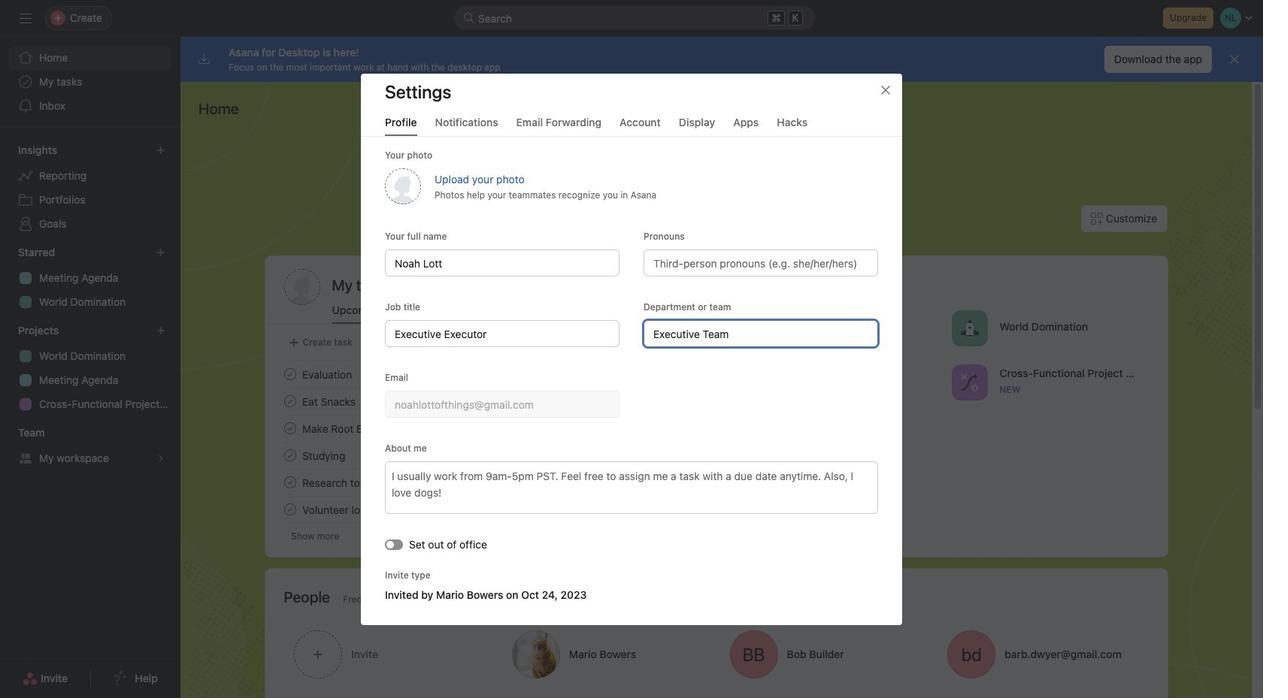 Task type: vqa. For each thing, say whether or not it's contained in the screenshot.
Teams element
yes



Task type: locate. For each thing, give the bounding box(es) containing it.
global element
[[0, 37, 180, 127]]

mark complete image
[[281, 365, 299, 384], [281, 393, 299, 411], [281, 420, 299, 438], [281, 447, 299, 465], [281, 474, 299, 492], [281, 501, 299, 519]]

Mark complete checkbox
[[281, 393, 299, 411], [281, 447, 299, 465], [281, 474, 299, 492], [281, 501, 299, 519]]

5 mark complete image from the top
[[281, 474, 299, 492]]

3 mark complete image from the top
[[281, 420, 299, 438]]

0 vertical spatial mark complete checkbox
[[281, 365, 299, 384]]

1 mark complete checkbox from the top
[[281, 393, 299, 411]]

starred element
[[0, 239, 180, 317]]

prominent image
[[463, 12, 475, 24]]

projects element
[[0, 317, 180, 420]]

close image
[[880, 84, 892, 96]]

2 mark complete checkbox from the top
[[281, 447, 299, 465]]

None text field
[[644, 320, 878, 347]]

switch
[[385, 539, 403, 550]]

Mark complete checkbox
[[281, 365, 299, 384], [281, 420, 299, 438]]

I usually work from 9am-5pm PST. Feel free to assign me a task with a due date anytime. Also, I love dogs! text field
[[385, 461, 878, 514]]

Third-person pronouns (e.g. she/her/hers) text field
[[644, 249, 878, 276]]

None text field
[[385, 249, 620, 276], [385, 320, 620, 347], [385, 391, 620, 418], [385, 249, 620, 276], [385, 320, 620, 347], [385, 391, 620, 418]]

insights element
[[0, 137, 180, 239]]

1 vertical spatial mark complete checkbox
[[281, 420, 299, 438]]



Task type: describe. For each thing, give the bounding box(es) containing it.
rocket image
[[960, 319, 978, 337]]

4 mark complete checkbox from the top
[[281, 501, 299, 519]]

6 mark complete image from the top
[[281, 501, 299, 519]]

2 mark complete image from the top
[[281, 393, 299, 411]]

teams element
[[0, 420, 180, 474]]

2 mark complete checkbox from the top
[[281, 420, 299, 438]]

1 mark complete image from the top
[[281, 365, 299, 384]]

line_and_symbols image
[[960, 373, 978, 391]]

4 mark complete image from the top
[[281, 447, 299, 465]]

hide sidebar image
[[20, 12, 32, 24]]

upload new photo image
[[385, 168, 421, 204]]

add profile photo image
[[284, 269, 320, 305]]

3 mark complete checkbox from the top
[[281, 474, 299, 492]]

1 mark complete checkbox from the top
[[281, 365, 299, 384]]

dismiss image
[[1229, 53, 1241, 65]]



